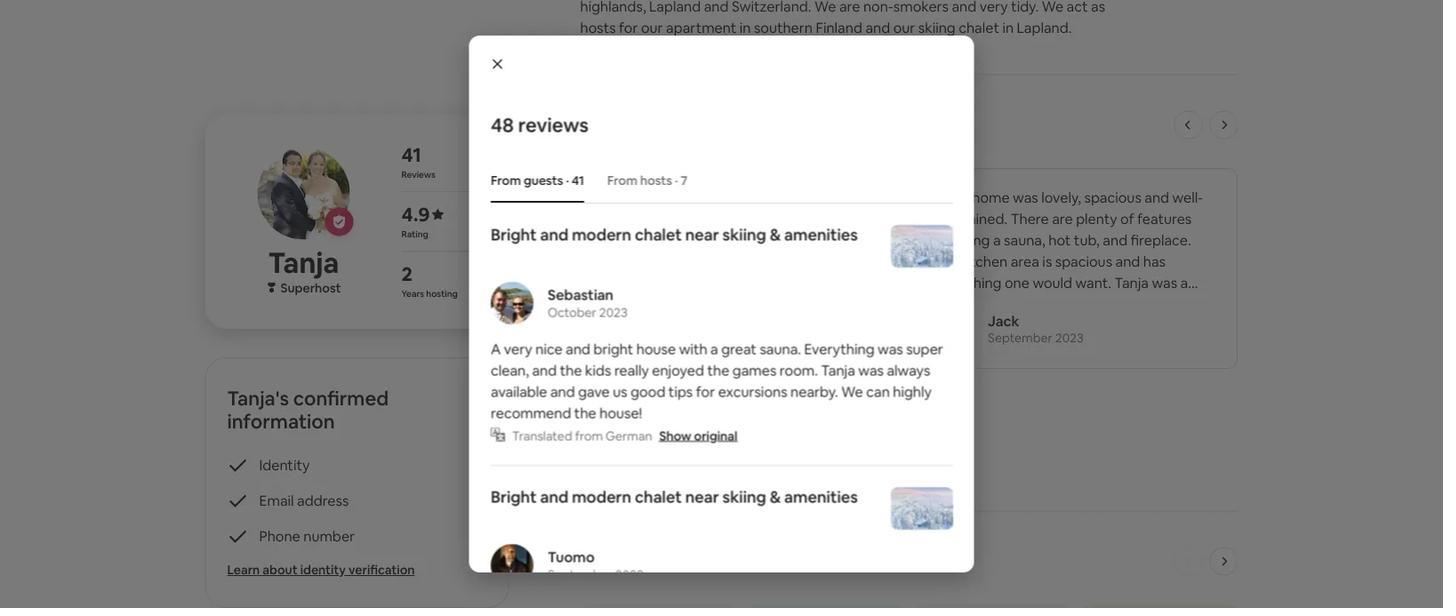 Task type: locate. For each thing, give the bounding box(es) containing it.
bright and modern chalet near skiing & amenities
[[491, 224, 858, 245], [491, 487, 858, 507]]

0 vertical spatial was
[[752, 188, 778, 206]]

tab list inside 48 reviews dialog
[[482, 158, 953, 203]]

1 bright from the top
[[491, 224, 536, 245]]

kids
[[780, 209, 806, 227], [585, 362, 611, 380]]

and left yo
[[540, 224, 568, 245]]

original right translated.
[[832, 461, 869, 475]]

0 vertical spatial & amenities
[[770, 224, 858, 245]]

1 vertical spatial original
[[832, 461, 869, 475]]

1 vertical spatial is
[[684, 230, 694, 249]]

0 vertical spatial a
[[779, 294, 786, 313]]

september inside jack september 2023
[[989, 330, 1053, 346]]

0 horizontal spatial everything
[[679, 188, 749, 206]]

1 · from the left
[[566, 173, 569, 189]]

from left hosts
[[607, 173, 637, 189]]

0 vertical spatial 41
[[402, 142, 422, 167]]

chalet down been
[[635, 487, 682, 507]]

48 reviews dialog
[[469, 36, 975, 608]]

& amenities down translated.
[[770, 487, 858, 507]]

show
[[602, 402, 638, 420], [659, 428, 691, 444], [802, 461, 829, 475]]

show all 41 reviews button
[[580, 390, 749, 433]]

1 horizontal spatial a
[[779, 294, 786, 313]]

tanja's reviews
[[580, 112, 717, 137]]

0 vertical spatial to
[[802, 230, 816, 249]]

bright and modern chalet near skiing & amenities down been
[[491, 487, 858, 507]]

2 skiing from the top
[[722, 487, 766, 507]]

1 horizontal spatial from
[[607, 173, 637, 189]]

1 vertical spatial we
[[841, 383, 863, 401]]

1 horizontal spatial very
[[839, 252, 868, 270]]

address
[[297, 491, 349, 510]]

2023 for sebastian
[[599, 304, 627, 320]]

0 horizontal spatial ·
[[566, 173, 569, 189]]

show right translated.
[[802, 461, 829, 475]]

original up automatically
[[694, 428, 737, 444]]

bright
[[593, 340, 633, 358]]

0 vertical spatial everything
[[679, 188, 749, 206]]

rating
[[402, 228, 429, 240]]

1 horizontal spatial to
[[802, 230, 816, 249]]

tuomo user profile image
[[491, 544, 533, 587]]

to left do
[[802, 230, 816, 249]]

1 horizontal spatial kids
[[780, 209, 806, 227]]

1 vertical spatial show
[[659, 428, 691, 444]]

jack user profile image
[[932, 307, 975, 350], [932, 307, 975, 350]]

everything down you!…
[[804, 340, 875, 358]]

very up inform
[[839, 252, 868, 270]]

2 & amenities from the top
[[770, 487, 858, 507]]

identity
[[259, 456, 310, 474]]

0 horizontal spatial a
[[710, 340, 718, 358]]

1 horizontal spatial 41
[[571, 173, 584, 189]]

us up bright at the bottom left
[[599, 316, 614, 334]]

0 horizontal spatial kids
[[585, 362, 611, 380]]

2 vertical spatial to
[[819, 294, 834, 313]]

email address
[[259, 491, 349, 510]]

the inside "…very nice! everything was clean. the area is beautiful. we were with 2 kids of 2 and 4 yo and there is plenty of things to do indoors and outdoors in levi.  tanja is very helpful and helped us to find some activities. she even send us a mail to inform us about the northern lights! thank you!…
[[659, 316, 681, 334]]

was left clean. on the right of page
[[752, 188, 778, 206]]

outdoors
[[679, 252, 739, 270]]

of up do
[[809, 209, 823, 227]]

is down do
[[826, 252, 836, 270]]

and down there at the left
[[651, 252, 676, 270]]

41 right guests
[[571, 173, 584, 189]]

1 horizontal spatial is
[[684, 230, 694, 249]]

0 horizontal spatial we
[[677, 209, 698, 227]]

reviews for tanja's reviews
[[646, 112, 717, 137]]

to right mail
[[819, 294, 834, 313]]

2023 inside jack september 2023
[[1056, 330, 1085, 346]]

number
[[304, 527, 355, 545]]

· right guests
[[566, 173, 569, 189]]

a inside a very nice and bright house with a great sauna. everything was super clean, and the kids really enjoyed the games room. tanja was always available and gave us good tips for excursions nearby. we can highly recommend the house!
[[710, 340, 718, 358]]

2 bright and modern chalet near skiing & amenities from the top
[[491, 487, 858, 507]]

0 horizontal spatial of
[[742, 230, 755, 249]]

0 horizontal spatial is
[[599, 209, 609, 227]]

· left 7
[[675, 173, 678, 189]]

all
[[641, 402, 656, 420]]

reviews
[[402, 169, 436, 180]]

us up send
[[723, 273, 738, 291]]

sebastian user profile image
[[491, 282, 533, 325], [491, 282, 533, 325]]

and up indoors
[[618, 230, 643, 249]]

0 vertical spatial show original button
[[659, 428, 737, 444]]

0 vertical spatial near
[[685, 224, 719, 245]]

clean.
[[781, 188, 819, 206]]

1 horizontal spatial with
[[737, 209, 766, 227]]

thank
[[787, 316, 827, 334]]

very inside a very nice and bright house with a great sauna. everything was super clean, and the kids really enjoyed the games room. tanja was always available and gave us good tips for excursions nearby. we can highly recommend the house!
[[504, 340, 532, 358]]

2023 inside the sebastian october 2023
[[599, 304, 627, 320]]

2023 for tuomo
[[615, 567, 643, 583]]

modern up indoors
[[572, 224, 631, 245]]

1 horizontal spatial show
[[659, 428, 691, 444]]

1 modern from the top
[[572, 224, 631, 245]]

1 vertical spatial a
[[710, 340, 718, 358]]

2 vertical spatial 41
[[659, 402, 673, 420]]

about down activities.
[[617, 316, 656, 334]]

2 chalet from the top
[[635, 487, 682, 507]]

german
[[605, 428, 652, 444]]

0 vertical spatial tanja's
[[580, 112, 642, 137]]

with right were
[[737, 209, 766, 227]]

2 horizontal spatial is
[[826, 252, 836, 270]]

0 vertical spatial we
[[677, 209, 698, 227]]

1 vertical spatial very
[[504, 340, 532, 358]]

tab list containing from guests
[[482, 158, 953, 203]]

41 reviews
[[402, 142, 436, 180]]

learn about identity verification
[[227, 562, 415, 578]]

2 horizontal spatial show
[[802, 461, 829, 475]]

2 horizontal spatial 41
[[659, 402, 673, 420]]

with
[[737, 209, 766, 227], [679, 340, 707, 358]]

1 vertical spatial modern
[[572, 487, 631, 507]]

1 vertical spatial bright and modern chalet near skiing & amenities
[[491, 487, 858, 507]]

1 vertical spatial with
[[679, 340, 707, 358]]

a
[[779, 294, 786, 313], [710, 340, 718, 358]]

and up she
[[647, 273, 672, 291]]

0 vertical spatial skiing
[[722, 224, 766, 245]]

tanja user profile image
[[258, 147, 350, 240], [258, 147, 350, 240]]

of up the in
[[742, 230, 755, 249]]

with inside "…very nice! everything was clean. the area is beautiful. we were with 2 kids of 2 and 4 yo and there is plenty of things to do indoors and outdoors in levi.  tanja is very helpful and helped us to find some activities. she even send us a mail to inform us about the northern lights! thank you!…
[[737, 209, 766, 227]]

gave
[[578, 383, 610, 401]]

tab panel containing bright and modern chalet near skiing & amenities
[[491, 224, 953, 608]]

0 vertical spatial about
[[617, 316, 656, 334]]

0 vertical spatial show
[[602, 402, 638, 420]]

41 up reviews
[[402, 142, 422, 167]]

modern
[[572, 224, 631, 245], [572, 487, 631, 507]]

1 vertical spatial of
[[742, 230, 755, 249]]

tab panel
[[491, 224, 953, 608]]

years
[[402, 288, 424, 299]]

tanja up the 'nearby.'
[[821, 362, 855, 380]]

bright and modern chalet near skiing & amenities image
[[891, 225, 953, 268], [891, 225, 953, 268], [891, 487, 953, 530], [891, 487, 953, 530]]

house
[[636, 340, 676, 358]]

tanja's
[[580, 112, 642, 137], [580, 549, 642, 574]]

2 up "years"
[[402, 261, 413, 286]]

2 near from the top
[[685, 487, 719, 507]]

41 right the all
[[659, 402, 673, 420]]

41 inside 41 reviews
[[402, 142, 422, 167]]

near down automatically
[[685, 487, 719, 507]]

bright and modern chalet near skiing & amenities for sebastian
[[491, 224, 858, 245]]

very inside "…very nice! everything was clean. the area is beautiful. we were with 2 kids of 2 and 4 yo and there is plenty of things to do indoors and outdoors in levi.  tanja is very helpful and helped us to find some activities. she even send us a mail to inform us about the northern lights! thank you!…
[[839, 252, 868, 270]]

kids up gave in the left of the page
[[585, 362, 611, 380]]

2 vertical spatial is
[[826, 252, 836, 270]]

2 · from the left
[[675, 173, 678, 189]]

reviews down for
[[676, 402, 728, 420]]

reviews right 48
[[518, 113, 589, 138]]

4
[[865, 209, 873, 227]]

bright down translated
[[491, 487, 536, 507]]

1 tanja's from the top
[[580, 112, 642, 137]]

1 vertical spatial everything
[[804, 340, 875, 358]]

we left were
[[677, 209, 698, 227]]

helpful
[[599, 273, 644, 291]]

recommend
[[491, 404, 571, 423]]

a left mail
[[779, 294, 786, 313]]

0 vertical spatial with
[[737, 209, 766, 227]]

7
[[681, 173, 687, 189]]

1 vertical spatial chalet
[[635, 487, 682, 507]]

near up outdoors
[[685, 224, 719, 245]]

0 vertical spatial very
[[839, 252, 868, 270]]

"…very
[[599, 188, 642, 206]]

she
[[664, 294, 688, 313]]

0 vertical spatial modern
[[572, 224, 631, 245]]

1 vertical spatial kids
[[585, 362, 611, 380]]

4.9
[[402, 201, 430, 227]]

tanja's left past
[[580, 549, 642, 574]]

september inside tuomo september 2023
[[548, 567, 612, 583]]

is up yo
[[599, 209, 609, 227]]

with up enjoyed
[[679, 340, 707, 358]]

chalet down nice!
[[635, 224, 682, 245]]

to down the in
[[741, 273, 755, 291]]

us up house!
[[613, 383, 627, 401]]

about inside button
[[263, 562, 298, 578]]

was up can
[[858, 362, 884, 380]]

there
[[646, 230, 681, 249]]

& amenities for sebastian
[[770, 224, 858, 245]]

2 horizontal spatial 2
[[826, 209, 834, 227]]

tips
[[668, 383, 693, 401]]

1 horizontal spatial we
[[841, 383, 863, 401]]

september for tuomo
[[548, 567, 612, 583]]

· for from guests
[[566, 173, 569, 189]]

bright for sebastian
[[491, 224, 536, 245]]

2
[[769, 209, 777, 227], [826, 209, 834, 227], [402, 261, 413, 286]]

bright down from guests · 41
[[491, 224, 536, 245]]

0 vertical spatial chalet
[[635, 224, 682, 245]]

0 horizontal spatial from
[[491, 173, 521, 189]]

2 bright from the top
[[491, 487, 536, 507]]

0 vertical spatial bright
[[491, 224, 536, 245]]

·
[[566, 173, 569, 189], [675, 173, 678, 189]]

a very nice and bright house with a great sauna. everything was super clean, and the kids really enjoyed the games room. tanja was always available and gave us good tips for excursions nearby. we can highly recommend the house!
[[491, 340, 943, 423]]

hosting
[[426, 288, 458, 299]]

tanja inside a very nice and bright house with a great sauna. everything was super clean, and the kids really enjoyed the games room. tanja was always available and gave us good tips for excursions nearby. we can highly recommend the house!
[[821, 362, 855, 380]]

verification
[[349, 562, 415, 578]]

2 horizontal spatial september
[[989, 330, 1053, 346]]

1 bright and modern chalet near skiing & amenities from the top
[[491, 224, 858, 245]]

a down "northern"
[[710, 340, 718, 358]]

tanja down verified host icon
[[268, 245, 339, 282]]

and right nice
[[566, 340, 590, 358]]

september
[[656, 330, 721, 346], [989, 330, 1053, 346], [548, 567, 612, 583]]

the down she
[[659, 316, 681, 334]]

0 horizontal spatial 41
[[402, 142, 422, 167]]

1 horizontal spatial of
[[809, 209, 823, 227]]

2 vertical spatial show
[[802, 461, 829, 475]]

available
[[491, 383, 547, 401]]

original
[[694, 428, 737, 444], [832, 461, 869, 475]]

skiing
[[722, 224, 766, 245], [722, 487, 766, 507]]

is right there at the left
[[684, 230, 694, 249]]

excursions
[[718, 383, 787, 401]]

modern for tuomo
[[572, 487, 631, 507]]

tanja
[[268, 245, 339, 282], [789, 252, 823, 270], [821, 362, 855, 380]]

indoors
[[599, 252, 648, 270]]

1 skiing from the top
[[722, 224, 766, 245]]

0 horizontal spatial original
[[694, 428, 737, 444]]

near for sebastian
[[685, 224, 719, 245]]

1 horizontal spatial about
[[617, 316, 656, 334]]

1 vertical spatial 41
[[571, 173, 584, 189]]

tanja up 'some'
[[789, 252, 823, 270]]

you!…
[[830, 316, 867, 334]]

and down translated
[[540, 487, 568, 507]]

2 modern from the top
[[572, 487, 631, 507]]

skiing up the in
[[722, 224, 766, 245]]

1 vertical spatial show original button
[[802, 461, 869, 475]]

superhost
[[281, 280, 341, 296]]

0 vertical spatial original
[[694, 428, 737, 444]]

marion user profile image
[[599, 307, 642, 350]]

from
[[491, 173, 521, 189], [607, 173, 637, 189]]

2023 inside tuomo september 2023
[[615, 567, 643, 583]]

0 horizontal spatial show original button
[[659, 428, 737, 444]]

reviews up 7
[[646, 112, 717, 137]]

to
[[802, 230, 816, 249], [741, 273, 755, 291], [819, 294, 834, 313]]

skiing down some info has been automatically translated. show original
[[722, 487, 766, 507]]

show original button right translated.
[[802, 461, 869, 475]]

1 horizontal spatial everything
[[804, 340, 875, 358]]

2 up things
[[769, 209, 777, 227]]

email
[[259, 491, 294, 510]]

1 & amenities from the top
[[770, 224, 858, 245]]

1 horizontal spatial show original button
[[802, 461, 869, 475]]

show up translated from german show original on the bottom of the page
[[602, 402, 638, 420]]

1 chalet from the top
[[635, 224, 682, 245]]

0 horizontal spatial about
[[263, 562, 298, 578]]

kids down clean. on the right of page
[[780, 209, 806, 227]]

48 reviews
[[491, 113, 589, 138]]

the
[[659, 316, 681, 334], [560, 362, 582, 380], [707, 362, 729, 380], [574, 404, 596, 423]]

modern down some
[[572, 487, 631, 507]]

2 horizontal spatial to
[[819, 294, 834, 313]]

trips
[[691, 549, 734, 574]]

bright and modern chalet near skiing & amenities down nice!
[[491, 224, 858, 245]]

2 from from the left
[[607, 173, 637, 189]]

some
[[580, 461, 609, 475]]

0 horizontal spatial with
[[679, 340, 707, 358]]

from left guests
[[491, 173, 521, 189]]

1 vertical spatial about
[[263, 562, 298, 578]]

0 horizontal spatial 2
[[402, 261, 413, 286]]

september 2023
[[656, 330, 752, 346]]

tab list
[[482, 158, 953, 203]]

past
[[646, 549, 687, 574]]

0 horizontal spatial very
[[504, 340, 532, 358]]

everything up were
[[679, 188, 749, 206]]

· for from hosts
[[675, 173, 678, 189]]

& amenities down clean. on the right of page
[[770, 224, 858, 245]]

0 vertical spatial kids
[[780, 209, 806, 227]]

2 tanja's from the top
[[580, 549, 642, 574]]

about inside "…very nice! everything was clean. the area is beautiful. we were with 2 kids of 2 and 4 yo and there is plenty of things to do indoors and outdoors in levi.  tanja is very helpful and helped us to find some activities. she even send us a mail to inform us about the northern lights! thank you!…
[[617, 316, 656, 334]]

2 up do
[[826, 209, 834, 227]]

about down phone
[[263, 562, 298, 578]]

& amenities
[[770, 224, 858, 245], [770, 487, 858, 507]]

everything inside a very nice and bright house with a great sauna. everything was super clean, and the kids really enjoyed the games room. tanja was always available and gave us good tips for excursions nearby. we can highly recommend the house!
[[804, 340, 875, 358]]

1 near from the top
[[685, 224, 719, 245]]

1 vertical spatial to
[[741, 273, 755, 291]]

reviews inside dialog
[[518, 113, 589, 138]]

1 vertical spatial tanja's
[[580, 549, 642, 574]]

we
[[677, 209, 698, 227], [841, 383, 863, 401]]

inform
[[837, 294, 880, 313]]

1 vertical spatial near
[[685, 487, 719, 507]]

show down show all 41 reviews
[[659, 428, 691, 444]]

tanja's
[[227, 386, 289, 411]]

very right a
[[504, 340, 532, 358]]

1 vertical spatial & amenities
[[770, 487, 858, 507]]

the
[[822, 188, 847, 206]]

1 vertical spatial skiing
[[722, 487, 766, 507]]

learn
[[227, 562, 260, 578]]

1 vertical spatial bright
[[491, 487, 536, 507]]

was inside "…very nice! everything was clean. the area is beautiful. we were with 2 kids of 2 and 4 yo and there is plenty of things to do indoors and outdoors in levi.  tanja is very helpful and helped us to find some activities. she even send us a mail to inform us about the northern lights! thank you!…
[[752, 188, 778, 206]]

of
[[809, 209, 823, 227], [742, 230, 755, 249]]

about
[[617, 316, 656, 334], [263, 562, 298, 578]]

a
[[491, 340, 501, 358]]

2023
[[599, 304, 627, 320], [723, 330, 752, 346], [1056, 330, 1085, 346], [615, 567, 643, 583]]

1 horizontal spatial ·
[[675, 173, 678, 189]]

identity
[[300, 562, 346, 578]]

0 vertical spatial of
[[809, 209, 823, 227]]

tab panel inside 48 reviews dialog
[[491, 224, 953, 608]]

0 horizontal spatial show
[[602, 402, 638, 420]]

0 vertical spatial bright and modern chalet near skiing & amenities
[[491, 224, 858, 245]]

0 horizontal spatial september
[[548, 567, 612, 583]]

tanja's up from hosts · 7
[[580, 112, 642, 137]]

1 from from the left
[[491, 173, 521, 189]]

we left can
[[841, 383, 863, 401]]

even
[[691, 294, 723, 313]]

show original button up automatically
[[659, 428, 737, 444]]

kids inside "…very nice! everything was clean. the area is beautiful. we were with 2 kids of 2 and 4 yo and there is plenty of things to do indoors and outdoors in levi.  tanja is very helpful and helped us to find some activities. she even send us a mail to inform us about the northern lights! thank you!…
[[780, 209, 806, 227]]

was up always
[[878, 340, 903, 358]]



Task type: describe. For each thing, give the bounding box(es) containing it.
from for from guests
[[491, 173, 521, 189]]

area
[[850, 188, 879, 206]]

tanja's confirmed information
[[227, 386, 389, 434]]

0 vertical spatial is
[[599, 209, 609, 227]]

41 inside tab list
[[571, 173, 584, 189]]

tuomo
[[548, 548, 594, 567]]

2023 for jack
[[1056, 330, 1085, 346]]

things
[[758, 230, 799, 249]]

the up for
[[707, 362, 729, 380]]

sebastian
[[548, 286, 613, 304]]

we inside "…very nice! everything was clean. the area is beautiful. we were with 2 kids of 2 and 4 yo and there is plenty of things to do indoors and outdoors in levi.  tanja is very helpful and helped us to find some activities. she even send us a mail to inform us about the northern lights! thank you!…
[[677, 209, 698, 227]]

modern for sebastian
[[572, 224, 631, 245]]

september for jack
[[989, 330, 1053, 346]]

48
[[491, 113, 514, 138]]

games
[[732, 362, 776, 380]]

automatically
[[678, 461, 745, 475]]

original inside tab panel
[[694, 428, 737, 444]]

some
[[787, 273, 823, 291]]

skiing for tuomo
[[722, 487, 766, 507]]

really
[[614, 362, 649, 380]]

everything inside "…very nice! everything was clean. the area is beautiful. we were with 2 kids of 2 and 4 yo and there is plenty of things to do indoors and outdoors in levi.  tanja is very helpful and helped us to find some activities. she even send us a mail to inform us about the northern lights! thank you!…
[[679, 188, 749, 206]]

us inside a very nice and bright house with a great sauna. everything was super clean, and the kids really enjoyed the games room. tanja was always available and gave us good tips for excursions nearby. we can highly recommend the house!
[[613, 383, 627, 401]]

helped
[[675, 273, 720, 291]]

the down nice
[[560, 362, 582, 380]]

nice
[[535, 340, 562, 358]]

were
[[701, 209, 734, 227]]

tuomo user profile image
[[491, 544, 533, 587]]

info
[[611, 461, 630, 475]]

near for tuomo
[[685, 487, 719, 507]]

2 inside 2 years hosting
[[402, 261, 413, 286]]

kids inside a very nice and bright house with a great sauna. everything was super clean, and the kids really enjoyed the games room. tanja was always available and gave us good tips for excursions nearby. we can highly recommend the house!
[[585, 362, 611, 380]]

learn about identity verification button
[[227, 561, 487, 579]]

mail
[[789, 294, 816, 313]]

with inside a very nice and bright house with a great sauna. everything was super clean, and the kids really enjoyed the games room. tanja was always available and gave us good tips for excursions nearby. we can highly recommend the house!
[[679, 340, 707, 358]]

and left gave in the left of the page
[[550, 383, 575, 401]]

& amenities for tuomo
[[770, 487, 858, 507]]

1 horizontal spatial original
[[832, 461, 869, 475]]

and left 4
[[837, 209, 862, 227]]

tanja inside "…very nice! everything was clean. the area is beautiful. we were with 2 kids of 2 and 4 yo and there is plenty of things to do indoors and outdoors in levi.  tanja is very helpful and helped us to find some activities. she even send us a mail to inform us about the northern lights! thank you!…
[[789, 252, 823, 270]]

from guests · 41
[[491, 173, 584, 189]]

41 inside button
[[659, 402, 673, 420]]

marion user profile image
[[599, 307, 642, 350]]

2 vertical spatial was
[[858, 362, 884, 380]]

show original button inside tab panel
[[659, 428, 737, 444]]

tanja's for tanja's past trips
[[580, 549, 642, 574]]

do
[[819, 230, 837, 249]]

verified host image
[[332, 215, 346, 229]]

bright for tuomo
[[491, 487, 536, 507]]

plenty
[[697, 230, 738, 249]]

from
[[575, 428, 603, 444]]

reviews for 48 reviews
[[518, 113, 589, 138]]

sauna.
[[760, 340, 801, 358]]

clean,
[[491, 362, 529, 380]]

from for from hosts
[[607, 173, 637, 189]]

some info has been automatically translated. show original
[[580, 461, 869, 475]]

2 years hosting
[[402, 261, 458, 299]]

skiing for sebastian
[[722, 224, 766, 245]]

us down find
[[761, 294, 776, 313]]

nearby.
[[790, 383, 838, 401]]

translated.
[[747, 461, 800, 475]]

and down nice
[[532, 362, 557, 380]]

for
[[696, 383, 715, 401]]

show all 41 reviews
[[602, 402, 728, 420]]

1 vertical spatial was
[[878, 340, 903, 358]]

been
[[651, 461, 676, 475]]

tanja's past trips
[[580, 549, 734, 574]]

good
[[630, 383, 665, 401]]

1 horizontal spatial september
[[656, 330, 721, 346]]

always
[[887, 362, 930, 380]]

phone
[[259, 527, 300, 545]]

highly
[[893, 383, 932, 401]]

sebastian october 2023
[[548, 286, 627, 320]]

find
[[758, 273, 784, 291]]

activities.
[[599, 294, 661, 313]]

yo
[[599, 230, 615, 249]]

jack
[[989, 311, 1020, 330]]

bright and modern chalet near skiing & amenities for tuomo
[[491, 487, 858, 507]]

confirmed
[[293, 386, 389, 411]]

phone number
[[259, 527, 355, 545]]

show inside button
[[602, 402, 638, 420]]

great
[[721, 340, 756, 358]]

chalet for sebastian
[[635, 224, 682, 245]]

room.
[[780, 362, 818, 380]]

translated from german show original
[[512, 428, 737, 444]]

1 horizontal spatial 2
[[769, 209, 777, 227]]

in
[[743, 252, 754, 270]]

october
[[548, 304, 596, 320]]

lights!
[[745, 316, 784, 334]]

levi.
[[757, 252, 786, 270]]

0 horizontal spatial to
[[741, 273, 755, 291]]

northern
[[684, 316, 742, 334]]

can
[[866, 383, 890, 401]]

house!
[[599, 404, 642, 423]]

reviews inside button
[[676, 402, 728, 420]]

chalet for tuomo
[[635, 487, 682, 507]]

tuomo september 2023
[[548, 548, 643, 583]]

guests
[[523, 173, 563, 189]]

a inside "…very nice! everything was clean. the area is beautiful. we were with 2 kids of 2 and 4 yo and there is plenty of things to do indoors and outdoors in levi.  tanja is very helpful and helped us to find some activities. she even send us a mail to inform us about the northern lights! thank you!…
[[779, 294, 786, 313]]

from hosts · 7
[[607, 173, 687, 189]]

the up the from
[[574, 404, 596, 423]]

we inside a very nice and bright house with a great sauna. everything was super clean, and the kids really enjoyed the games room. tanja was always available and gave us good tips for excursions nearby. we can highly recommend the house!
[[841, 383, 863, 401]]

hosts
[[640, 173, 672, 189]]

enjoyed
[[652, 362, 704, 380]]

"…very nice! everything was clean. the area is beautiful. we were with 2 kids of 2 and 4 yo and there is plenty of things to do indoors and outdoors in levi.  tanja is very helpful and helped us to find some activities. she even send us a mail to inform us about the northern lights! thank you!…
[[599, 188, 880, 334]]

tanja's for tanja's reviews
[[580, 112, 642, 137]]

jack september 2023
[[989, 311, 1085, 346]]

information
[[227, 409, 335, 434]]

send
[[726, 294, 758, 313]]

has
[[632, 461, 649, 475]]

show inside tab panel
[[659, 428, 691, 444]]



Task type: vqa. For each thing, say whether or not it's contained in the screenshot.
about
yes



